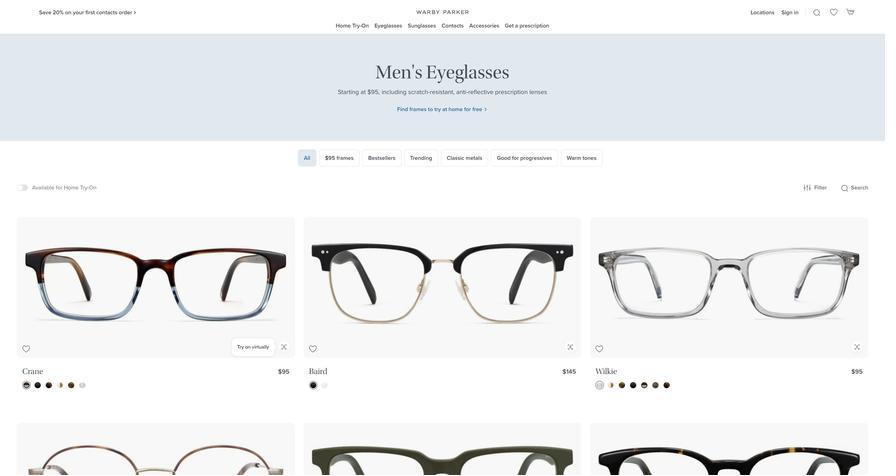 Task type: locate. For each thing, give the bounding box(es) containing it.
for
[[464, 105, 471, 113], [512, 154, 519, 162], [56, 184, 62, 192]]

1 vertical spatial crane eastern bluebird fade image
[[23, 383, 30, 389]]

sunglasses
[[408, 22, 436, 30]]

find frames to try at home for free
[[397, 105, 482, 113]]

eyeglasses left sunglasses button
[[374, 22, 402, 30]]

1 horizontal spatial try-
[[352, 22, 361, 30]]

tones
[[583, 154, 596, 162]]

for for good for progressives
[[512, 154, 519, 162]]

on inside button
[[89, 184, 96, 192]]

1 horizontal spatial at
[[442, 105, 447, 113]]

1 vertical spatial on
[[245, 344, 251, 351]]

on
[[361, 22, 369, 30], [89, 184, 96, 192]]

on right try at the left bottom of page
[[245, 344, 251, 351]]

order
[[119, 8, 132, 16]]

locations
[[751, 8, 775, 16]]

0 vertical spatial on
[[65, 8, 71, 16]]

try on virtually dialog
[[231, 338, 277, 357]]

0 horizontal spatial frames
[[337, 154, 354, 162]]

prescription right a
[[520, 22, 549, 30]]

get a prescription
[[505, 22, 549, 30]]

1 horizontal spatial eyeglasses
[[426, 61, 509, 83]]

1 vertical spatial home
[[64, 184, 79, 192]]

save
[[39, 8, 51, 16]]

$95 inside button
[[325, 154, 335, 162]]

1 vertical spatial prescription
[[495, 88, 528, 97]]

try on virtually
[[237, 344, 269, 351]]

metals
[[466, 154, 482, 162]]

20%
[[53, 8, 64, 16]]

wilkie sea glass grey image
[[597, 237, 861, 331]]

0 horizontal spatial on
[[89, 184, 96, 192]]

Wilkie Eastern Bluebird Fade button
[[641, 383, 648, 389]]

1 horizontal spatial for
[[464, 105, 471, 113]]

try- inside button
[[80, 184, 89, 192]]

men's eyeglasses main content
[[0, 34, 885, 476]]

2 horizontal spatial $95
[[851, 368, 863, 377]]

2 horizontal spatial for
[[512, 154, 519, 162]]

0 horizontal spatial try-
[[80, 184, 89, 192]]

available for home try-on
[[32, 184, 96, 192]]

starting at $95, including scratch-resistant, anti-reflective prescription lenses
[[338, 88, 547, 97]]

0 vertical spatial home
[[336, 22, 351, 30]]

0 vertical spatial at
[[361, 88, 366, 97]]

at right the try
[[442, 105, 447, 113]]

1 vertical spatial eyeglasses
[[426, 61, 509, 83]]

wilkie sea glass grey image
[[597, 383, 603, 389]]

$95
[[325, 154, 335, 162], [278, 368, 289, 377], [851, 368, 863, 377]]

group containing all
[[298, 150, 602, 167]]

crane link
[[22, 367, 43, 378]]

durand whiskey tortoise image
[[597, 443, 861, 476]]

at
[[361, 88, 366, 97], [442, 105, 447, 113]]

try-
[[352, 22, 361, 30], [80, 184, 89, 192]]

1 horizontal spatial on
[[245, 344, 251, 351]]

$95 frames button
[[319, 150, 359, 167]]

contacts
[[442, 22, 464, 30]]

1 vertical spatial frames
[[337, 154, 354, 162]]

for right available at left top
[[56, 184, 62, 192]]

duncan oak barrel with riesling image
[[24, 443, 288, 476]]

frames inside button
[[337, 154, 354, 162]]

prescription left the lenses
[[495, 88, 528, 97]]

home
[[336, 22, 351, 30], [64, 184, 79, 192]]

reflective
[[468, 88, 493, 97]]

1 vertical spatial for
[[512, 154, 519, 162]]

sign in link
[[781, 8, 798, 16]]

sign in
[[781, 8, 798, 16]]

Bestsellers button
[[362, 150, 401, 167]]

0 vertical spatial on
[[361, 22, 369, 30]]

1 vertical spatial on
[[89, 184, 96, 192]]

warby parker logo image
[[416, 10, 469, 14]]

group
[[298, 150, 602, 167]]

at left '$95,'
[[361, 88, 366, 97]]

0 vertical spatial eyeglasses
[[374, 22, 402, 30]]

crane eastern bluebird fade image
[[24, 237, 288, 331], [23, 383, 30, 389]]

a
[[515, 22, 518, 30]]

0 horizontal spatial eyeglasses
[[374, 22, 402, 30]]

try
[[237, 344, 244, 351]]

save 20% on your first contacts order
[[39, 8, 132, 16]]

eyeglasses up the anti-
[[426, 61, 509, 83]]

Wilkie Greystone button
[[652, 383, 659, 389]]

home inside button
[[64, 184, 79, 192]]

1 vertical spatial at
[[442, 105, 447, 113]]

1 vertical spatial try-
[[80, 184, 89, 192]]

prescription
[[520, 22, 549, 30], [495, 88, 528, 97]]

for inside good for progressives button
[[512, 154, 519, 162]]

2 vertical spatial for
[[56, 184, 62, 192]]

on
[[65, 8, 71, 16], [245, 344, 251, 351]]

including
[[382, 88, 407, 97]]

Wilkie Crystal with English Oak button
[[608, 383, 614, 389]]

0 horizontal spatial for
[[56, 184, 62, 192]]

group inside men's eyeglasses main content
[[298, 150, 602, 167]]

0 horizontal spatial home
[[64, 184, 79, 192]]

Crane Eastern Bluebird Fade button
[[23, 383, 30, 389]]

home
[[449, 105, 463, 113]]

Baird Crystal with Polished Gold button
[[321, 383, 327, 389]]

$95 frames
[[325, 154, 354, 162]]

All button
[[298, 150, 316, 167]]

1 horizontal spatial $95
[[325, 154, 335, 162]]

in
[[794, 8, 798, 16]]

eyeglasses
[[374, 22, 402, 30], [426, 61, 509, 83]]

search button
[[841, 184, 868, 192]]

filter
[[814, 184, 827, 192]]

$95,
[[367, 88, 380, 97]]

0 vertical spatial frames
[[409, 105, 427, 113]]

Crane Sea Glass Grey button
[[79, 383, 85, 389]]

home try-on
[[336, 22, 369, 30]]

classic
[[447, 154, 464, 162]]

for right good
[[512, 154, 519, 162]]

$95 for wilkie
[[851, 368, 863, 377]]

on right 20%
[[65, 8, 71, 16]]

bestsellers
[[368, 154, 395, 162]]

1 horizontal spatial frames
[[409, 105, 427, 113]]

first
[[85, 8, 95, 16]]

lenses
[[529, 88, 547, 97]]

baird link
[[309, 367, 327, 378]]

frames
[[409, 105, 427, 113], [337, 154, 354, 162]]

for left free
[[464, 105, 471, 113]]

get
[[505, 22, 514, 30]]

contacts
[[96, 8, 117, 16]]

0 horizontal spatial $95
[[278, 368, 289, 377]]

classic metals
[[447, 154, 482, 162]]

good for progressives
[[497, 154, 552, 162]]

0 vertical spatial for
[[464, 105, 471, 113]]

wilkie
[[596, 367, 617, 377]]

Trending button
[[404, 150, 438, 167]]

for inside 'available for home try-on' button
[[56, 184, 62, 192]]

Wilkie Sandalwood Matte button
[[619, 383, 625, 389]]

Crane Black Matte Eclipse button
[[35, 383, 41, 389]]



Task type: vqa. For each thing, say whether or not it's contained in the screenshot.
Available for Home Try-On button
yes



Task type: describe. For each thing, give the bounding box(es) containing it.
save 20% on your first contacts order link
[[39, 8, 136, 16]]

available
[[32, 184, 54, 192]]

Crane Crystal with English Oak button
[[57, 383, 63, 389]]

men's eyeglasses
[[376, 61, 509, 83]]

crane eastern bluebird fade image inside style options for crane option group
[[23, 383, 30, 389]]

your
[[73, 8, 84, 16]]

home try-on button
[[336, 22, 369, 30]]

try
[[434, 105, 441, 113]]

0 vertical spatial prescription
[[520, 22, 549, 30]]

click to filter by home try-on image
[[17, 185, 23, 191]]

available for home try-on button
[[17, 183, 96, 193]]

0 horizontal spatial on
[[65, 8, 71, 16]]

style options for wilkie option group
[[596, 382, 863, 390]]

Good for progressives button
[[491, 150, 558, 167]]

$145
[[562, 368, 576, 377]]

1 horizontal spatial home
[[336, 22, 351, 30]]

0 vertical spatial try-
[[352, 22, 361, 30]]

scratch-
[[408, 88, 430, 97]]

good
[[497, 154, 511, 162]]

Wilkie Sea Glass Grey button
[[597, 383, 603, 389]]

baird
[[309, 367, 327, 377]]

0 horizontal spatial at
[[361, 88, 366, 97]]

all
[[304, 154, 310, 162]]

Wilkie Whiskey Tortoise button
[[664, 383, 670, 389]]

Classic metals button
[[441, 150, 488, 167]]

chamberlain olive matte image
[[310, 443, 575, 476]]

baird jet black with polished gold image
[[310, 383, 316, 389]]

Warm tones button
[[561, 150, 602, 167]]

starting
[[338, 88, 359, 97]]

for for available for home try-on
[[56, 184, 62, 192]]

Baird Jet Black with Polished Gold button
[[310, 383, 316, 389]]

Crane Whiskey Tortoise button
[[46, 383, 52, 389]]

baird jet black with polished gold image
[[310, 237, 575, 331]]

find frames to try at home for free link
[[397, 105, 488, 113]]

find
[[397, 105, 408, 113]]

trending
[[410, 154, 432, 162]]

0 vertical spatial crane eastern bluebird fade image
[[24, 237, 288, 331]]

$95 for crane
[[278, 368, 289, 377]]

crane
[[22, 367, 43, 377]]

1 horizontal spatial on
[[361, 22, 369, 30]]

warm
[[567, 154, 581, 162]]

contacts link
[[442, 22, 464, 30]]

get a prescription link
[[505, 22, 549, 30]]

progressives
[[520, 154, 552, 162]]

cart image
[[846, 8, 855, 16]]

style options for baird option group
[[309, 382, 576, 390]]

men's
[[376, 61, 423, 83]]

Crane Sandalwood Matte button
[[68, 383, 74, 389]]

virtually
[[252, 344, 269, 351]]

frames for $95
[[337, 154, 354, 162]]

style options for crane option group
[[22, 382, 289, 390]]

sign
[[781, 8, 793, 16]]

sunglasses button
[[408, 22, 436, 30]]

wilkie link
[[596, 367, 617, 378]]

prescription inside men's eyeglasses main content
[[495, 88, 528, 97]]

accessories
[[469, 22, 499, 30]]

locations link
[[751, 8, 775, 16]]

filter button
[[803, 184, 827, 192]]

anti-
[[456, 88, 468, 97]]

resistant,
[[430, 88, 455, 97]]

to
[[428, 105, 433, 113]]

eyeglasses button
[[374, 22, 402, 30]]

accessories link
[[469, 22, 499, 30]]

eyeglasses inside main content
[[426, 61, 509, 83]]

frames for find
[[409, 105, 427, 113]]

free
[[472, 105, 482, 113]]

search
[[851, 184, 868, 192]]

warm tones
[[567, 154, 596, 162]]

Wilkie Black Matte Eclipse button
[[630, 383, 636, 389]]

on inside dialog
[[245, 344, 251, 351]]



